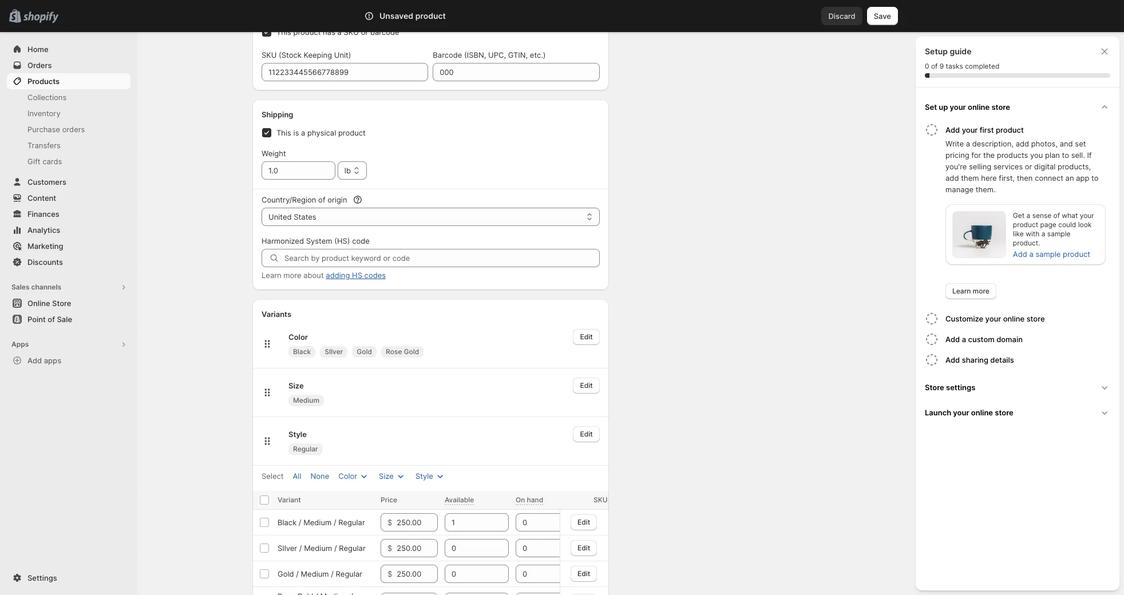 Task type: describe. For each thing, give the bounding box(es) containing it.
a right has
[[338, 27, 342, 37]]

online inside set up your online store button
[[968, 102, 990, 112]]

regular up all
[[293, 445, 318, 453]]

regular for gold / medium / regular
[[336, 570, 362, 579]]

code
[[352, 236, 370, 246]]

add a custom domain
[[946, 335, 1023, 344]]

this for this product has a sku or barcode
[[277, 27, 291, 37]]

add sharing details
[[946, 356, 1014, 365]]

purchase orders link
[[7, 121, 131, 137]]

united
[[268, 212, 292, 222]]

marketing
[[27, 242, 63, 251]]

regular for silver / medium / regular
[[339, 544, 366, 553]]

you're
[[946, 162, 967, 171]]

when
[[335, 2, 354, 11]]

price
[[381, 496, 397, 504]]

of for 0 of 9 tasks completed
[[931, 62, 938, 70]]

online for customize your online store
[[1003, 314, 1025, 323]]

variant
[[278, 496, 301, 504]]

sku for sku (stock keeping unit)
[[262, 50, 277, 60]]

store settings
[[925, 383, 976, 392]]

color button
[[332, 468, 377, 484]]

(stock
[[279, 50, 302, 60]]

has
[[323, 27, 335, 37]]

none button
[[304, 468, 336, 484]]

add inside add apps button
[[27, 356, 42, 365]]

$ text field for gold / medium / regular
[[397, 565, 438, 583]]

your inside the get a sense of what your product page could look like with a sample product. add a sample product
[[1080, 211, 1094, 220]]

edit button for black / medium / regular
[[571, 514, 597, 530]]

mark customize your online store as done image
[[925, 312, 939, 326]]

add a custom domain button
[[946, 329, 1115, 350]]

channels
[[31, 283, 61, 291]]

Harmonized System (HS) code text field
[[285, 249, 600, 267]]

sku (stock keeping unit)
[[262, 50, 351, 60]]

system
[[306, 236, 332, 246]]

gold for gold / medium / regular
[[278, 570, 294, 579]]

collections link
[[7, 89, 131, 105]]

product down get
[[1013, 220, 1038, 229]]

upc,
[[488, 50, 506, 60]]

gift cards
[[27, 157, 62, 166]]

medium for gold
[[301, 570, 329, 579]]

continue selling when out of stock
[[277, 2, 398, 11]]

apps
[[44, 356, 61, 365]]

0 of 9 tasks completed
[[925, 62, 1000, 70]]

inventory
[[27, 109, 60, 118]]

mark add your first product as done image
[[925, 123, 939, 137]]

sharing
[[962, 356, 989, 365]]

orders
[[62, 125, 85, 134]]

0
[[925, 62, 929, 70]]

write a description, add photos, and set pricing for the products you plan to sell. if you're selling services or digital products, add them here first, then connect an app to manage them.
[[946, 139, 1099, 194]]

point of sale button
[[0, 311, 137, 327]]

save button
[[867, 7, 898, 25]]

if
[[1087, 151, 1092, 160]]

silver for silver
[[325, 347, 343, 356]]

customize your online store
[[946, 314, 1045, 323]]

app
[[1076, 173, 1090, 183]]

guide
[[950, 46, 972, 56]]

shipping
[[262, 110, 293, 119]]

description,
[[972, 139, 1014, 148]]

size button
[[372, 468, 413, 484]]

a right 'is'
[[301, 128, 305, 137]]

store for launch your online store
[[995, 408, 1014, 417]]

regular for black / medium / regular
[[338, 518, 365, 527]]

transfers
[[27, 141, 61, 150]]

product right unsaved
[[415, 11, 446, 21]]

launch your online store button
[[921, 400, 1115, 425]]

get
[[1013, 211, 1025, 220]]

on hand
[[516, 496, 543, 504]]

domain
[[997, 335, 1023, 344]]

launch your online store
[[925, 408, 1014, 417]]

online
[[27, 299, 50, 308]]

an
[[1066, 173, 1074, 183]]

sell.
[[1071, 151, 1085, 160]]

write
[[946, 139, 964, 148]]

online for launch your online store
[[971, 408, 993, 417]]

purchase orders
[[27, 125, 85, 134]]

all
[[293, 472, 301, 481]]

products link
[[7, 73, 131, 89]]

adding hs codes link
[[326, 271, 386, 280]]

learn for learn more about adding hs codes
[[262, 271, 281, 280]]

digital
[[1035, 162, 1056, 171]]

states
[[294, 212, 316, 222]]

etc.)
[[530, 50, 546, 60]]

home link
[[7, 41, 131, 57]]

setup guide
[[925, 46, 972, 56]]

of for point of sale
[[48, 315, 55, 324]]

gift cards link
[[7, 153, 131, 169]]

manage
[[946, 185, 974, 194]]

product inside add your first product button
[[996, 125, 1024, 135]]

1 horizontal spatial to
[[1092, 173, 1099, 183]]

all button
[[286, 468, 308, 484]]

collections
[[27, 93, 67, 102]]

mark add a custom domain as done image
[[925, 333, 939, 346]]

0 vertical spatial add
[[1016, 139, 1029, 148]]

4 options element from the top
[[278, 592, 353, 595]]

SKU (Stock Keeping Unit) text field
[[262, 63, 428, 81]]

add sharing details button
[[946, 350, 1115, 370]]

1 vertical spatial add
[[946, 173, 959, 183]]

silver / medium / regular
[[278, 544, 366, 553]]

of for country/region of origin
[[318, 195, 325, 204]]

add apps
[[27, 356, 61, 365]]

add for details
[[946, 356, 960, 365]]

learn for learn more
[[953, 287, 971, 295]]

settings link
[[7, 570, 131, 586]]

finances link
[[7, 206, 131, 222]]

options element for $ text field
[[278, 544, 366, 553]]

search
[[415, 11, 440, 21]]

a inside add a custom domain button
[[962, 335, 966, 344]]

tasks
[[946, 62, 963, 70]]

save
[[874, 11, 891, 21]]

mark add sharing details as done image
[[925, 353, 939, 367]]

add apps button
[[7, 353, 131, 369]]

photos,
[[1031, 139, 1058, 148]]

sku for sku
[[594, 496, 608, 504]]

this is a physical product
[[277, 128, 366, 137]]

$ text field for black / medium / regular
[[397, 514, 438, 532]]

more for learn more about adding hs codes
[[284, 271, 301, 280]]

select
[[262, 472, 284, 481]]

a down page
[[1042, 230, 1046, 238]]

black / medium / regular
[[278, 518, 365, 527]]

what
[[1062, 211, 1078, 220]]

for
[[972, 151, 981, 160]]

Barcode (ISBN, UPC, GTIN, etc.) text field
[[433, 63, 600, 81]]



Task type: locate. For each thing, give the bounding box(es) containing it.
edit button for silver / medium / regular
[[571, 540, 597, 556]]

your for launch your online store
[[953, 408, 970, 417]]

1 vertical spatial more
[[973, 287, 990, 295]]

1 vertical spatial $ text field
[[397, 565, 438, 583]]

learn down harmonized
[[262, 271, 281, 280]]

style button
[[409, 468, 453, 484]]

0 vertical spatial edit button
[[571, 514, 597, 530]]

rose gold
[[386, 347, 419, 356]]

sales channels
[[11, 283, 61, 291]]

add right mark add a custom domain as done "icon"
[[946, 335, 960, 344]]

2 horizontal spatial sku
[[594, 496, 608, 504]]

1 vertical spatial silver
[[278, 544, 297, 553]]

unit)
[[334, 50, 351, 60]]

a right get
[[1027, 211, 1031, 220]]

of left origin
[[318, 195, 325, 204]]

2 options element from the top
[[278, 544, 366, 553]]

add up products
[[1016, 139, 1029, 148]]

2 vertical spatial edit button
[[571, 566, 597, 582]]

medium
[[293, 396, 319, 405], [303, 518, 332, 527], [304, 544, 332, 553], [301, 570, 329, 579]]

adding
[[326, 271, 350, 280]]

add down product. on the right top of page
[[1013, 250, 1027, 259]]

this up (stock
[[277, 27, 291, 37]]

a down product. on the right top of page
[[1030, 250, 1034, 259]]

store for customize your online store
[[1027, 314, 1045, 323]]

marketing link
[[7, 238, 131, 254]]

options element containing silver / medium / regular
[[278, 544, 366, 553]]

$ text field
[[397, 539, 438, 558]]

1 horizontal spatial style
[[416, 472, 433, 481]]

store up sale on the bottom
[[52, 299, 71, 308]]

2 vertical spatial store
[[995, 408, 1014, 417]]

0 vertical spatial store
[[992, 102, 1010, 112]]

0 vertical spatial store
[[52, 299, 71, 308]]

selling left the when
[[310, 2, 333, 11]]

sales
[[11, 283, 29, 291]]

edit
[[580, 333, 593, 341], [580, 381, 593, 390], [580, 430, 593, 439], [578, 518, 591, 526], [578, 544, 591, 552], [578, 569, 591, 578]]

1 horizontal spatial add
[[1016, 139, 1029, 148]]

store
[[992, 102, 1010, 112], [1027, 314, 1045, 323], [995, 408, 1014, 417]]

customers link
[[7, 174, 131, 190]]

sample down could
[[1048, 230, 1071, 238]]

gold left rose
[[357, 347, 372, 356]]

learn inside the add your first product element
[[953, 287, 971, 295]]

to down and
[[1062, 151, 1069, 160]]

1 vertical spatial online
[[1003, 314, 1025, 323]]

orders link
[[7, 57, 131, 73]]

inventory link
[[7, 105, 131, 121]]

3 edit button from the top
[[571, 566, 597, 582]]

regular up silver / medium / regular
[[338, 518, 365, 527]]

1 edit button from the top
[[573, 329, 600, 345]]

available
[[445, 496, 474, 504]]

medium for silver
[[304, 544, 332, 553]]

0 vertical spatial learn
[[262, 271, 281, 280]]

color
[[289, 333, 308, 342], [338, 472, 357, 481]]

silver for silver / medium / regular
[[278, 544, 297, 553]]

0 horizontal spatial silver
[[278, 544, 297, 553]]

2 this from the top
[[277, 128, 291, 137]]

a left custom
[[962, 335, 966, 344]]

options element up silver / medium / regular
[[278, 518, 365, 527]]

and
[[1060, 139, 1073, 148]]

3 $ from the top
[[388, 570, 392, 579]]

product down look
[[1063, 250, 1091, 259]]

of up page
[[1054, 211, 1060, 220]]

style right size dropdown button
[[416, 472, 433, 481]]

1 horizontal spatial selling
[[969, 162, 992, 171]]

harmonized system (hs) code
[[262, 236, 370, 246]]

0 vertical spatial size
[[289, 381, 304, 390]]

0 horizontal spatial style
[[289, 430, 307, 439]]

0 horizontal spatial sku
[[262, 50, 277, 60]]

gold for gold
[[357, 347, 372, 356]]

add
[[1016, 139, 1029, 148], [946, 173, 959, 183]]

style
[[289, 430, 307, 439], [416, 472, 433, 481]]

1 options element from the top
[[278, 518, 365, 527]]

1 vertical spatial learn
[[953, 287, 971, 295]]

0 vertical spatial $
[[388, 518, 392, 527]]

content
[[27, 193, 56, 203]]

1 horizontal spatial gold
[[357, 347, 372, 356]]

sense
[[1033, 211, 1052, 220]]

sample down product. on the right top of page
[[1036, 250, 1061, 259]]

gift
[[27, 157, 40, 166]]

keeping
[[304, 50, 332, 60]]

analytics link
[[7, 222, 131, 238]]

completed
[[965, 62, 1000, 70]]

3 options element from the top
[[278, 570, 362, 579]]

more up customize your online store
[[973, 287, 990, 295]]

your right the "launch" at the right bottom of the page
[[953, 408, 970, 417]]

custom
[[968, 335, 995, 344]]

to right app
[[1092, 173, 1099, 183]]

physical
[[307, 128, 336, 137]]

of left 9
[[931, 62, 938, 70]]

0 vertical spatial silver
[[325, 347, 343, 356]]

1 horizontal spatial learn
[[953, 287, 971, 295]]

or inside write a description, add photos, and set pricing for the products you plan to sell. if you're selling services or digital products, add them here first, then connect an app to manage them.
[[1025, 162, 1032, 171]]

options element for $ text box for gold / medium / regular
[[278, 570, 362, 579]]

1 edit button from the top
[[571, 514, 597, 530]]

1 $ text field from the top
[[397, 514, 438, 532]]

1 horizontal spatial color
[[338, 472, 357, 481]]

3 edit button from the top
[[573, 426, 600, 443]]

options element
[[278, 518, 365, 527], [278, 544, 366, 553], [278, 570, 362, 579], [278, 592, 353, 595]]

learn more about adding hs codes
[[262, 271, 386, 280]]

your left the first
[[962, 125, 978, 135]]

store up the first
[[992, 102, 1010, 112]]

store up add a custom domain button
[[1027, 314, 1045, 323]]

product up description,
[[996, 125, 1024, 135]]

2 $ from the top
[[388, 544, 392, 553]]

edit button for color
[[573, 329, 600, 345]]

apps button
[[7, 337, 131, 353]]

1 $ from the top
[[388, 518, 392, 527]]

None number field
[[445, 514, 492, 532], [516, 514, 563, 532], [445, 539, 492, 558], [516, 539, 563, 558], [445, 565, 492, 583], [516, 565, 563, 583], [445, 593, 492, 595], [516, 593, 563, 595], [445, 514, 492, 532], [516, 514, 563, 532], [445, 539, 492, 558], [516, 539, 563, 558], [445, 565, 492, 583], [516, 565, 563, 583], [445, 593, 492, 595], [516, 593, 563, 595]]

origin
[[328, 195, 347, 204]]

gtin,
[[508, 50, 528, 60]]

edit button for gold / medium / regular
[[571, 566, 597, 582]]

customize your online store button
[[946, 309, 1115, 329]]

out
[[356, 2, 367, 11]]

1 vertical spatial store
[[925, 383, 944, 392]]

this for this is a physical product
[[277, 128, 291, 137]]

$ for gold / medium / regular
[[388, 570, 392, 579]]

options element down black / medium / regular
[[278, 544, 366, 553]]

0 vertical spatial color
[[289, 333, 308, 342]]

online up "domain"
[[1003, 314, 1025, 323]]

0 horizontal spatial size
[[289, 381, 304, 390]]

lb
[[345, 166, 351, 175]]

edit button for style
[[573, 426, 600, 443]]

options element containing black / medium / regular
[[278, 518, 365, 527]]

0 vertical spatial to
[[1062, 151, 1069, 160]]

your for customize your online store
[[986, 314, 1001, 323]]

1 this from the top
[[277, 27, 291, 37]]

regular down black / medium / regular
[[339, 544, 366, 553]]

0 vertical spatial edit button
[[573, 329, 600, 345]]

online store button
[[0, 295, 137, 311]]

more
[[284, 271, 301, 280], [973, 287, 990, 295]]

of
[[370, 2, 377, 11], [931, 62, 938, 70], [318, 195, 325, 204], [1054, 211, 1060, 220], [48, 315, 55, 324]]

(isbn,
[[464, 50, 486, 60]]

add right the mark add sharing details as done image in the bottom of the page
[[946, 356, 960, 365]]

set up your online store
[[925, 102, 1010, 112]]

1 vertical spatial $
[[388, 544, 392, 553]]

2 vertical spatial $
[[388, 570, 392, 579]]

1 vertical spatial sample
[[1036, 250, 1061, 259]]

add down you're
[[946, 173, 959, 183]]

0 vertical spatial online
[[968, 102, 990, 112]]

setup
[[925, 46, 948, 56]]

country/region
[[262, 195, 316, 204]]

0 horizontal spatial gold
[[278, 570, 294, 579]]

your for add your first product
[[962, 125, 978, 135]]

add your first product element
[[923, 138, 1115, 299]]

0.00 text field
[[397, 593, 438, 595]]

barcode
[[370, 27, 399, 37]]

add inside button
[[946, 356, 960, 365]]

could
[[1059, 220, 1076, 229]]

1 vertical spatial color
[[338, 472, 357, 481]]

add inside the get a sense of what your product page could look like with a sample product. add a sample product
[[1013, 250, 1027, 259]]

1 horizontal spatial or
[[1025, 162, 1032, 171]]

1 vertical spatial sku
[[262, 50, 277, 60]]

online store
[[27, 299, 71, 308]]

discard button
[[822, 7, 863, 25]]

up
[[939, 102, 948, 112]]

point of sale link
[[7, 311, 131, 327]]

1 vertical spatial selling
[[969, 162, 992, 171]]

1 horizontal spatial sku
[[344, 27, 359, 37]]

add inside add your first product button
[[946, 125, 960, 135]]

0 vertical spatial this
[[277, 27, 291, 37]]

of right out
[[370, 2, 377, 11]]

your up add a custom domain
[[986, 314, 1001, 323]]

then
[[1017, 173, 1033, 183]]

2 vertical spatial online
[[971, 408, 993, 417]]

0 vertical spatial more
[[284, 271, 301, 280]]

this left 'is'
[[277, 128, 291, 137]]

add for custom
[[946, 335, 960, 344]]

get a sense of what your product page could look like with a sample product. add a sample product
[[1013, 211, 1094, 259]]

pricing
[[946, 151, 970, 160]]

black for black / medium / regular
[[278, 518, 297, 527]]

online
[[968, 102, 990, 112], [1003, 314, 1025, 323], [971, 408, 993, 417]]

options element down gold / medium / regular
[[278, 592, 353, 595]]

a right write
[[966, 139, 970, 148]]

is
[[293, 128, 299, 137]]

your up look
[[1080, 211, 1094, 220]]

plan
[[1045, 151, 1060, 160]]

or up 'then'
[[1025, 162, 1032, 171]]

add for first
[[946, 125, 960, 135]]

0 horizontal spatial add
[[946, 173, 959, 183]]

0 horizontal spatial more
[[284, 271, 301, 280]]

options element down silver / medium / regular
[[278, 570, 362, 579]]

1 vertical spatial store
[[1027, 314, 1045, 323]]

style inside dropdown button
[[416, 472, 433, 481]]

regular down silver / medium / regular
[[336, 570, 362, 579]]

1 vertical spatial edit button
[[571, 540, 597, 556]]

(hs)
[[334, 236, 350, 246]]

store up the "launch" at the right bottom of the page
[[925, 383, 944, 392]]

shopify image
[[23, 12, 59, 23]]

gold right rose
[[404, 347, 419, 356]]

add left apps
[[27, 356, 42, 365]]

0 horizontal spatial or
[[361, 27, 368, 37]]

of inside the get a sense of what your product page could look like with a sample product. add a sample product
[[1054, 211, 1060, 220]]

learn more
[[953, 287, 990, 295]]

1 vertical spatial style
[[416, 472, 433, 481]]

color right none button
[[338, 472, 357, 481]]

1 vertical spatial edit button
[[573, 378, 600, 394]]

barcode (isbn, upc, gtin, etc.)
[[433, 50, 546, 60]]

your right up
[[950, 102, 966, 112]]

of inside 'point of sale' link
[[48, 315, 55, 324]]

medium for black
[[303, 518, 332, 527]]

online up add your first product
[[968, 102, 990, 112]]

like
[[1013, 230, 1024, 238]]

a inside write a description, add photos, and set pricing for the products you plan to sell. if you're selling services or digital products, add them here first, then connect an app to manage them.
[[966, 139, 970, 148]]

products,
[[1058, 162, 1091, 171]]

$ text field up 0.00 text box
[[397, 565, 438, 583]]

Weight text field
[[262, 161, 335, 180]]

learn up customize
[[953, 287, 971, 295]]

products
[[27, 77, 60, 86]]

rose
[[386, 347, 402, 356]]

style up all
[[289, 430, 307, 439]]

2 vertical spatial edit button
[[573, 426, 600, 443]]

0 horizontal spatial selling
[[310, 2, 333, 11]]

0 vertical spatial sample
[[1048, 230, 1071, 238]]

black for black
[[293, 347, 311, 356]]

$ text field
[[397, 514, 438, 532], [397, 565, 438, 583]]

product.
[[1013, 239, 1040, 247]]

size inside dropdown button
[[379, 472, 394, 481]]

analytics
[[27, 226, 60, 235]]

1 vertical spatial to
[[1092, 173, 1099, 183]]

color inside dropdown button
[[338, 472, 357, 481]]

2 edit button from the top
[[573, 378, 600, 394]]

store inside button
[[52, 299, 71, 308]]

2 vertical spatial sku
[[594, 496, 608, 504]]

this product has a sku or barcode
[[277, 27, 399, 37]]

customers
[[27, 177, 66, 187]]

country/region of origin
[[262, 195, 347, 204]]

selling inside write a description, add photos, and set pricing for the products you plan to sell. if you're selling services or digital products, add them here first, then connect an app to manage them.
[[969, 162, 992, 171]]

more for learn more
[[973, 287, 990, 295]]

settings
[[946, 383, 976, 392]]

0 vertical spatial black
[[293, 347, 311, 356]]

you
[[1030, 151, 1043, 160]]

0 vertical spatial sku
[[344, 27, 359, 37]]

edit button for size
[[573, 378, 600, 394]]

discounts
[[27, 258, 63, 267]]

1 vertical spatial or
[[1025, 162, 1032, 171]]

0 horizontal spatial store
[[52, 299, 71, 308]]

add inside add a custom domain button
[[946, 335, 960, 344]]

2 horizontal spatial gold
[[404, 347, 419, 356]]

1 horizontal spatial more
[[973, 287, 990, 295]]

1 horizontal spatial silver
[[325, 347, 343, 356]]

add up write
[[946, 125, 960, 135]]

stock
[[379, 2, 398, 11]]

gold down silver / medium / regular
[[278, 570, 294, 579]]

0 horizontal spatial color
[[289, 333, 308, 342]]

online inside 'launch your online store' button
[[971, 408, 993, 417]]

options element containing gold / medium / regular
[[278, 570, 362, 579]]

$ for silver / medium / regular
[[388, 544, 392, 553]]

0 vertical spatial $ text field
[[397, 514, 438, 532]]

more left about
[[284, 271, 301, 280]]

customize
[[946, 314, 984, 323]]

online down settings
[[971, 408, 993, 417]]

$
[[388, 518, 392, 527], [388, 544, 392, 553], [388, 570, 392, 579]]

more inside the add your first product element
[[973, 287, 990, 295]]

home
[[27, 45, 48, 54]]

barcode
[[433, 50, 462, 60]]

details
[[991, 356, 1014, 365]]

0 vertical spatial or
[[361, 27, 368, 37]]

codes
[[364, 271, 386, 280]]

point of sale
[[27, 315, 72, 324]]

of left sale on the bottom
[[48, 315, 55, 324]]

1 horizontal spatial size
[[379, 472, 394, 481]]

color down the variants
[[289, 333, 308, 342]]

$ for black / medium / regular
[[388, 518, 392, 527]]

1 horizontal spatial store
[[925, 383, 944, 392]]

setup guide dialog
[[916, 37, 1120, 591]]

product right physical at the left top of the page
[[338, 128, 366, 137]]

0 horizontal spatial learn
[[262, 271, 281, 280]]

selling down for
[[969, 162, 992, 171]]

0 vertical spatial selling
[[310, 2, 333, 11]]

$ text field up $ text field
[[397, 514, 438, 532]]

or left barcode
[[361, 27, 368, 37]]

product left has
[[293, 27, 321, 37]]

store inside button
[[925, 383, 944, 392]]

point
[[27, 315, 46, 324]]

0 horizontal spatial to
[[1062, 151, 1069, 160]]

1 vertical spatial size
[[379, 472, 394, 481]]

1 vertical spatial this
[[277, 128, 291, 137]]

them.
[[976, 185, 996, 194]]

2 edit button from the top
[[571, 540, 597, 556]]

sale
[[57, 315, 72, 324]]

online inside customize your online store button
[[1003, 314, 1025, 323]]

options element for $ text box for black / medium / regular
[[278, 518, 365, 527]]

or
[[361, 27, 368, 37], [1025, 162, 1032, 171]]

store down the store settings button
[[995, 408, 1014, 417]]

1 vertical spatial black
[[278, 518, 297, 527]]

2 $ text field from the top
[[397, 565, 438, 583]]

0 vertical spatial style
[[289, 430, 307, 439]]



Task type: vqa. For each thing, say whether or not it's contained in the screenshot.
Online Store icon
no



